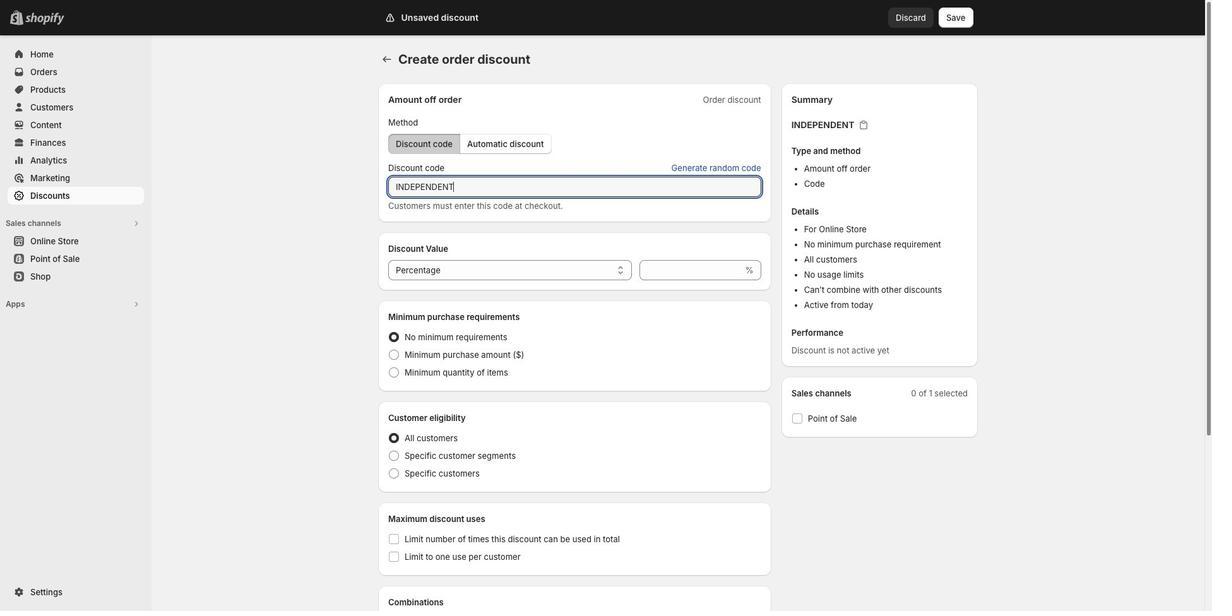 Task type: describe. For each thing, give the bounding box(es) containing it.
shopify image
[[25, 13, 64, 25]]



Task type: locate. For each thing, give the bounding box(es) containing it.
None text field
[[388, 177, 761, 197], [639, 260, 743, 280], [388, 177, 761, 197], [639, 260, 743, 280]]



Task type: vqa. For each thing, say whether or not it's contained in the screenshot.
quantity
no



